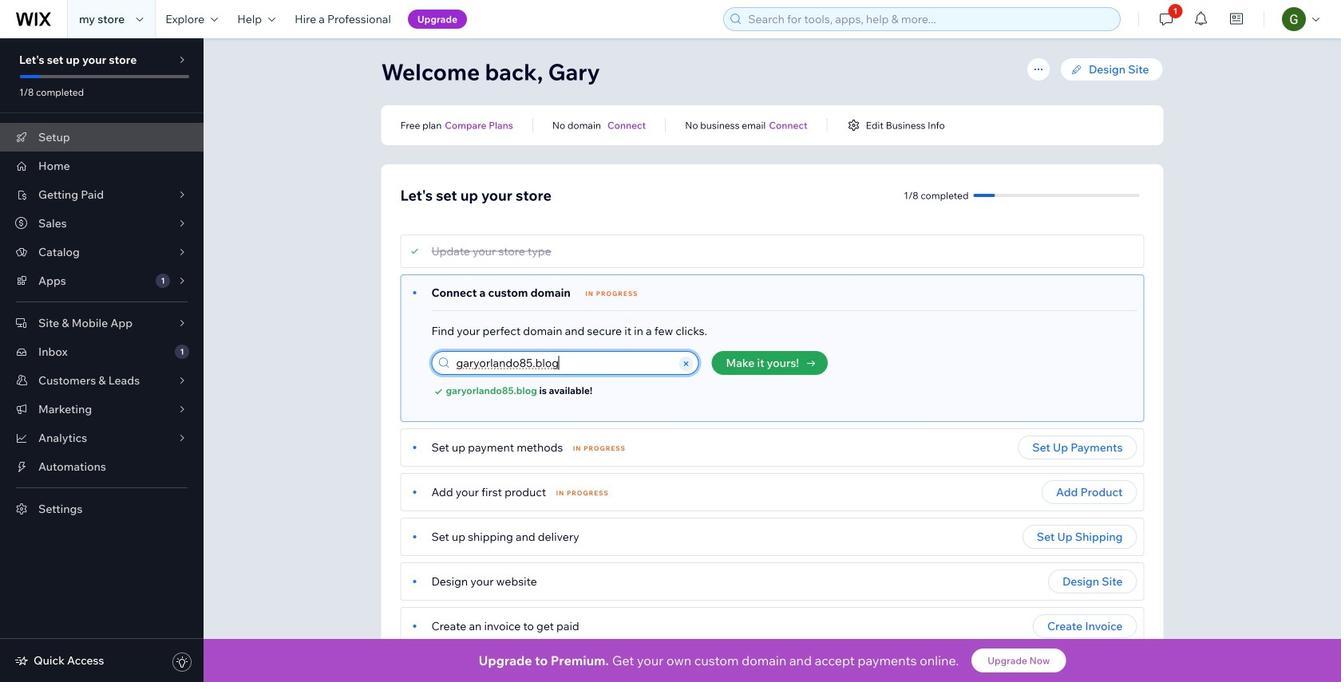 Task type: locate. For each thing, give the bounding box(es) containing it.
Search for tools, apps, help & more... field
[[744, 8, 1116, 30]]



Task type: vqa. For each thing, say whether or not it's contained in the screenshot.
E.G., Mystunningwebsite.Com field
yes



Task type: describe. For each thing, give the bounding box(es) containing it.
sidebar element
[[0, 38, 204, 683]]

e.g., mystunningwebsite.com field
[[452, 352, 677, 375]]



